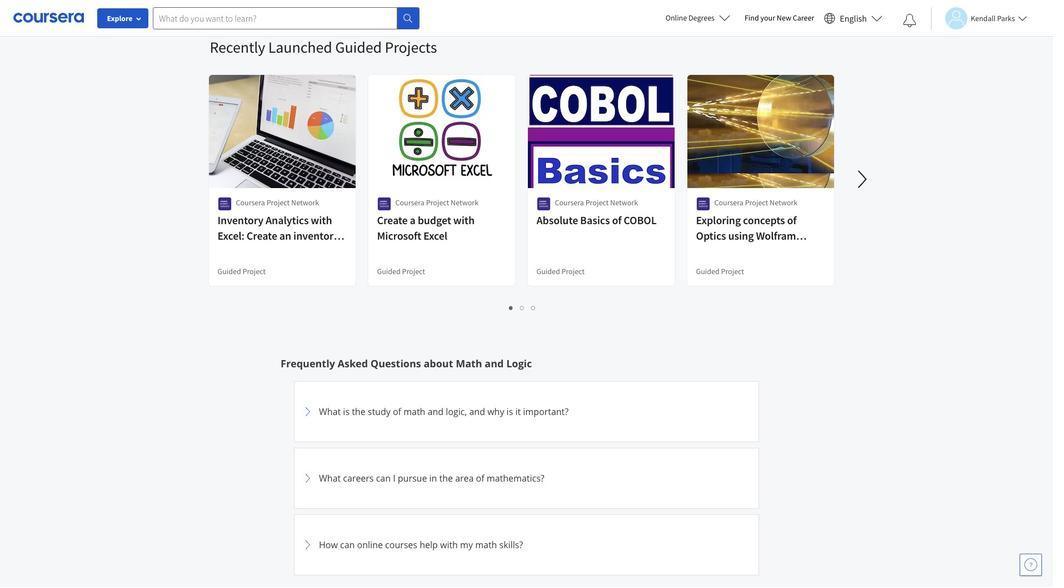 Task type: locate. For each thing, give the bounding box(es) containing it.
coursera project network image up inventory at the left of page
[[218, 197, 231, 211]]

coursera image
[[13, 9, 84, 27]]

english
[[840, 13, 867, 24]]

1 network from the left
[[291, 198, 319, 208]]

is left study
[[343, 406, 350, 418]]

chevron right image inside what careers can i pursue in the area of mathematics? "dropdown button"
[[301, 472, 315, 486]]

recently
[[210, 37, 265, 57]]

3 button
[[528, 302, 539, 315]]

1 vertical spatial what
[[319, 473, 341, 485]]

coursera up a
[[395, 198, 425, 208]]

1 vertical spatial chevron right image
[[301, 472, 315, 486]]

absolute basics of cobol
[[537, 213, 657, 227]]

2 chevron right image from the top
[[301, 472, 315, 486]]

is
[[343, 406, 350, 418], [507, 406, 513, 418]]

guided project for exploring concepts of optics using wolfram notebook
[[696, 267, 744, 277]]

3 coursera project network from the left
[[555, 198, 638, 208]]

your
[[760, 13, 775, 23]]

3 chevron right image from the top
[[301, 539, 315, 552]]

coursera project network up absolute basics of cobol
[[555, 198, 638, 208]]

What do you want to learn? text field
[[153, 7, 397, 29]]

network up analytics
[[291, 198, 319, 208]]

coursera project network up the concepts
[[714, 198, 797, 208]]

guided project down notebook
[[696, 267, 744, 277]]

1 vertical spatial can
[[340, 540, 355, 552]]

the
[[352, 406, 365, 418], [439, 473, 453, 485]]

chevron right image left the careers on the bottom left of the page
[[301, 472, 315, 486]]

1 vertical spatial math
[[475, 540, 497, 552]]

math right the my
[[475, 540, 497, 552]]

excel:
[[218, 229, 244, 243]]

1 coursera project network image from the left
[[537, 197, 550, 211]]

coursera for exploring
[[714, 198, 743, 208]]

list containing 1
[[210, 302, 835, 315]]

0 horizontal spatial the
[[352, 406, 365, 418]]

3 network from the left
[[610, 198, 638, 208]]

the right 'in'
[[439, 473, 453, 485]]

1 chevron right image from the top
[[301, 406, 315, 419]]

math inside what is the study of math and logic, and why is it important? dropdown button
[[404, 406, 425, 418]]

can inside "dropdown button"
[[376, 473, 391, 485]]

1 horizontal spatial is
[[507, 406, 513, 418]]

1 horizontal spatial can
[[376, 473, 391, 485]]

coursera
[[236, 198, 265, 208], [395, 198, 425, 208], [555, 198, 584, 208], [714, 198, 743, 208]]

study
[[368, 406, 391, 418]]

0 vertical spatial can
[[376, 473, 391, 485]]

guided for exploring concepts of optics using wolfram notebook
[[696, 267, 719, 277]]

master fundamental math skills and statistics for data science carousel element
[[210, 0, 843, 4]]

what inside "dropdown button"
[[319, 473, 341, 485]]

3
[[531, 303, 536, 313]]

1 what from the top
[[319, 406, 341, 418]]

1 horizontal spatial coursera project network image
[[696, 197, 710, 211]]

guided project down system
[[218, 267, 266, 277]]

create
[[377, 213, 408, 227], [247, 229, 277, 243]]

0 horizontal spatial math
[[404, 406, 425, 418]]

chevron right image left how
[[301, 539, 315, 552]]

guided down notebook
[[696, 267, 719, 277]]

notebook
[[696, 245, 741, 258]]

0 horizontal spatial is
[[343, 406, 350, 418]]

with inside "inventory analytics with excel: create an inventory system"
[[311, 213, 332, 227]]

new
[[777, 13, 791, 23]]

launched
[[268, 37, 332, 57]]

project down the absolute in the right top of the page
[[562, 267, 585, 277]]

what is the study of math and logic, and why is it important?
[[319, 406, 569, 418]]

0 horizontal spatial coursera project network image
[[537, 197, 550, 211]]

3 coursera from the left
[[555, 198, 584, 208]]

project down system
[[243, 267, 266, 277]]

the inside dropdown button
[[352, 406, 365, 418]]

math inside 'how can online courses help with my math skills?' dropdown button
[[475, 540, 497, 552]]

coursera project network image for absolute basics of cobol
[[537, 197, 550, 211]]

1 horizontal spatial create
[[377, 213, 408, 227]]

2 coursera from the left
[[395, 198, 425, 208]]

what left study
[[319, 406, 341, 418]]

3 guided project from the left
[[537, 267, 585, 277]]

1 vertical spatial the
[[439, 473, 453, 485]]

recently launched guided projects carousel element
[[204, 4, 1053, 324]]

chevron right image for what is the study of math and logic, and why is it important?
[[301, 406, 315, 419]]

1 horizontal spatial math
[[475, 540, 497, 552]]

with right budget
[[453, 213, 475, 227]]

0 horizontal spatial can
[[340, 540, 355, 552]]

coursera project network image
[[218, 197, 231, 211], [377, 197, 391, 211]]

guided
[[335, 37, 382, 57], [218, 267, 241, 277], [377, 267, 400, 277], [537, 267, 560, 277], [696, 267, 719, 277]]

project
[[267, 198, 290, 208], [426, 198, 449, 208], [586, 198, 609, 208], [745, 198, 768, 208], [243, 267, 266, 277], [402, 267, 425, 277], [562, 267, 585, 277], [721, 267, 744, 277]]

why
[[487, 406, 504, 418]]

cobol
[[624, 213, 657, 227]]

how can online courses help with my math skills? button
[[301, 522, 752, 569]]

guided down system
[[218, 267, 241, 277]]

guided down the 'microsoft'
[[377, 267, 400, 277]]

with left the my
[[440, 540, 458, 552]]

what
[[319, 406, 341, 418], [319, 473, 341, 485]]

chevron right image
[[301, 406, 315, 419], [301, 472, 315, 486], [301, 539, 315, 552]]

a
[[410, 213, 416, 227]]

project up analytics
[[267, 198, 290, 208]]

frequently asked questions about math and logic
[[281, 357, 532, 371]]

inventory
[[293, 229, 339, 243]]

coursera up the absolute in the right top of the page
[[555, 198, 584, 208]]

coursera project network image up the absolute in the right top of the page
[[537, 197, 550, 211]]

kendall
[[971, 13, 996, 23]]

0 vertical spatial chevron right image
[[301, 406, 315, 419]]

guided project up '3' button
[[537, 267, 585, 277]]

what left the careers on the bottom left of the page
[[319, 473, 341, 485]]

it
[[515, 406, 521, 418]]

the inside "dropdown button"
[[439, 473, 453, 485]]

coursera up inventory at the left of page
[[236, 198, 265, 208]]

guided up '3' button
[[537, 267, 560, 277]]

wolfram
[[756, 229, 796, 243]]

absolute
[[537, 213, 578, 227]]

coursera up "exploring"
[[714, 198, 743, 208]]

create left an
[[247, 229, 277, 243]]

exploring
[[696, 213, 741, 227]]

the left study
[[352, 406, 365, 418]]

exploring concepts of optics using wolfram notebook
[[696, 213, 797, 258]]

chevron right image inside what is the study of math and logic, and why is it important? dropdown button
[[301, 406, 315, 419]]

network up the concepts
[[770, 198, 797, 208]]

2 vertical spatial chevron right image
[[301, 539, 315, 552]]

what careers can i pursue in the area of mathematics? button
[[301, 456, 752, 502]]

1 is from the left
[[343, 406, 350, 418]]

and
[[485, 357, 504, 371], [428, 406, 443, 418], [469, 406, 485, 418]]

0 vertical spatial what
[[319, 406, 341, 418]]

online degrees button
[[657, 6, 739, 30]]

in
[[429, 473, 437, 485]]

create inside "inventory analytics with excel: create an inventory system"
[[247, 229, 277, 243]]

help
[[420, 540, 438, 552]]

of right study
[[393, 406, 401, 418]]

asked
[[338, 357, 368, 371]]

None search field
[[153, 7, 420, 29]]

coursera project network image
[[537, 197, 550, 211], [696, 197, 710, 211]]

pursue
[[398, 473, 427, 485]]

and left the why
[[469, 406, 485, 418]]

1 vertical spatial create
[[247, 229, 277, 243]]

0 horizontal spatial create
[[247, 229, 277, 243]]

list item
[[294, 582, 759, 588]]

2 coursera project network from the left
[[395, 198, 478, 208]]

2 network from the left
[[451, 198, 478, 208]]

4 coursera project network from the left
[[714, 198, 797, 208]]

1 coursera from the left
[[236, 198, 265, 208]]

can
[[376, 473, 391, 485], [340, 540, 355, 552]]

projects
[[385, 37, 437, 57]]

with up inventory
[[311, 213, 332, 227]]

chevron right image inside 'how can online courses help with my math skills?' dropdown button
[[301, 539, 315, 552]]

can left i
[[376, 473, 391, 485]]

1 guided project from the left
[[218, 267, 266, 277]]

inventory analytics with excel: create an inventory system
[[218, 213, 339, 258]]

show notifications image
[[903, 14, 916, 27]]

list
[[210, 302, 835, 315]]

network
[[291, 198, 319, 208], [451, 198, 478, 208], [610, 198, 638, 208], [770, 198, 797, 208]]

guided project
[[218, 267, 266, 277], [377, 267, 425, 277], [537, 267, 585, 277], [696, 267, 744, 277]]

coursera project network for concepts
[[714, 198, 797, 208]]

1 horizontal spatial coursera project network image
[[377, 197, 391, 211]]

project up the concepts
[[745, 198, 768, 208]]

coursera project network image up the 'microsoft'
[[377, 197, 391, 211]]

4 coursera from the left
[[714, 198, 743, 208]]

what inside dropdown button
[[319, 406, 341, 418]]

math
[[456, 357, 482, 371]]

4 network from the left
[[770, 198, 797, 208]]

kendall parks button
[[931, 7, 1027, 29]]

1 horizontal spatial the
[[439, 473, 453, 485]]

math right study
[[404, 406, 425, 418]]

0 vertical spatial the
[[352, 406, 365, 418]]

0 vertical spatial create
[[377, 213, 408, 227]]

2
[[520, 303, 525, 313]]

budget
[[418, 213, 451, 227]]

network up cobol
[[610, 198, 638, 208]]

analytics
[[266, 213, 309, 227]]

what for what careers can i pursue in the area of mathematics?
[[319, 473, 341, 485]]

collapsed list
[[294, 382, 759, 588]]

0 vertical spatial math
[[404, 406, 425, 418]]

degrees
[[689, 13, 715, 23]]

1 button
[[506, 302, 517, 315]]

is left it
[[507, 406, 513, 418]]

with
[[311, 213, 332, 227], [453, 213, 475, 227], [440, 540, 458, 552]]

4 guided project from the left
[[696, 267, 744, 277]]

can right how
[[340, 540, 355, 552]]

my
[[460, 540, 473, 552]]

guided project for absolute basics of cobol
[[537, 267, 585, 277]]

2 what from the top
[[319, 473, 341, 485]]

coursera project network
[[236, 198, 319, 208], [395, 198, 478, 208], [555, 198, 638, 208], [714, 198, 797, 208]]

of inside dropdown button
[[393, 406, 401, 418]]

of
[[612, 213, 622, 227], [787, 213, 797, 227], [393, 406, 401, 418], [476, 473, 484, 485]]

with inside create a budget with microsoft excel
[[453, 213, 475, 227]]

coursera project network for analytics
[[236, 198, 319, 208]]

1 coursera project network from the left
[[236, 198, 319, 208]]

0 horizontal spatial coursera project network image
[[218, 197, 231, 211]]

coursera project network up budget
[[395, 198, 478, 208]]

using
[[728, 229, 754, 243]]

system
[[218, 245, 251, 258]]

chevron right image for how can online courses help with my math skills?
[[301, 539, 315, 552]]

create up the 'microsoft'
[[377, 213, 408, 227]]

coursera project network image up "exploring"
[[696, 197, 710, 211]]

math
[[404, 406, 425, 418], [475, 540, 497, 552]]

coursera project network image for create a budget with microsoft excel
[[377, 197, 391, 211]]

of right area
[[476, 473, 484, 485]]

guided project down the 'microsoft'
[[377, 267, 425, 277]]

can inside dropdown button
[[340, 540, 355, 552]]

2 coursera project network image from the left
[[377, 197, 391, 211]]

2 coursera project network image from the left
[[696, 197, 710, 211]]

chevron right image down the frequently
[[301, 406, 315, 419]]

1 coursera project network image from the left
[[218, 197, 231, 211]]

optics
[[696, 229, 726, 243]]

coursera project network up analytics
[[236, 198, 319, 208]]

project down notebook
[[721, 267, 744, 277]]

network up budget
[[451, 198, 478, 208]]

2 guided project from the left
[[377, 267, 425, 277]]

of up wolfram
[[787, 213, 797, 227]]



Task type: describe. For each thing, give the bounding box(es) containing it.
kendall parks
[[971, 13, 1015, 23]]

coursera project network for a
[[395, 198, 478, 208]]

online
[[666, 13, 687, 23]]

of right basics
[[612, 213, 622, 227]]

guided for absolute basics of cobol
[[537, 267, 560, 277]]

1
[[509, 303, 513, 313]]

frequently
[[281, 357, 335, 371]]

guided for inventory analytics with excel: create an inventory system
[[218, 267, 241, 277]]

what careers can i pursue in the area of mathematics? list item
[[294, 448, 759, 510]]

inventory
[[218, 213, 263, 227]]

mathematics?
[[487, 473, 544, 485]]

important?
[[523, 406, 569, 418]]

coursera for create
[[395, 198, 425, 208]]

create a budget with microsoft excel
[[377, 213, 475, 243]]

next slide image
[[849, 166, 876, 193]]

of inside exploring concepts of optics using wolfram notebook
[[787, 213, 797, 227]]

online degrees
[[666, 13, 715, 23]]

project up absolute basics of cobol
[[586, 198, 609, 208]]

2 is from the left
[[507, 406, 513, 418]]

guided project for create a budget with microsoft excel
[[377, 267, 425, 277]]

coursera project network image for inventory analytics with excel: create an inventory system
[[218, 197, 231, 211]]

how
[[319, 540, 338, 552]]

of inside "dropdown button"
[[476, 473, 484, 485]]

what careers can i pursue in the area of mathematics?
[[319, 473, 544, 485]]

network for create a budget with microsoft excel
[[451, 198, 478, 208]]

careers
[[343, 473, 374, 485]]

chevron right image for what careers can i pursue in the area of mathematics?
[[301, 472, 315, 486]]

coursera for inventory
[[236, 198, 265, 208]]

and left "logic"
[[485, 357, 504, 371]]

questions
[[371, 357, 421, 371]]

online
[[357, 540, 383, 552]]

find
[[745, 13, 759, 23]]

what for what is the study of math and logic, and why is it important?
[[319, 406, 341, 418]]

how can online courses help with my math skills? list item
[[294, 515, 759, 576]]

concepts
[[743, 213, 785, 227]]

find your new career
[[745, 13, 814, 23]]

and left logic,
[[428, 406, 443, 418]]

an
[[279, 229, 291, 243]]

english button
[[820, 0, 887, 36]]

area
[[455, 473, 474, 485]]

project down the 'microsoft'
[[402, 267, 425, 277]]

guided for create a budget with microsoft excel
[[377, 267, 400, 277]]

recently launched guided projects
[[210, 37, 437, 57]]

coursera project network image for exploring concepts of optics using wolfram notebook
[[696, 197, 710, 211]]

excel
[[424, 229, 447, 243]]

skills?
[[499, 540, 523, 552]]

network for exploring concepts of optics using wolfram notebook
[[770, 198, 797, 208]]

guided project for inventory analytics with excel: create an inventory system
[[218, 267, 266, 277]]

with inside dropdown button
[[440, 540, 458, 552]]

2 button
[[517, 302, 528, 315]]

network for inventory analytics with excel: create an inventory system
[[291, 198, 319, 208]]

parks
[[997, 13, 1015, 23]]

find your new career link
[[739, 11, 820, 25]]

about
[[424, 357, 453, 371]]

explore button
[[97, 8, 148, 28]]

how can online courses help with my math skills?
[[319, 540, 523, 552]]

explore
[[107, 13, 133, 23]]

basics
[[580, 213, 610, 227]]

guided left projects
[[335, 37, 382, 57]]

i
[[393, 473, 395, 485]]

create inside create a budget with microsoft excel
[[377, 213, 408, 227]]

logic
[[506, 357, 532, 371]]

coursera for absolute
[[555, 198, 584, 208]]

list inside recently launched guided projects carousel element
[[210, 302, 835, 315]]

career
[[793, 13, 814, 23]]

coursera project network for basics
[[555, 198, 638, 208]]

courses
[[385, 540, 417, 552]]

what is the study of math and logic, and why is it important? list item
[[294, 382, 759, 443]]

network for absolute basics of cobol
[[610, 198, 638, 208]]

project up budget
[[426, 198, 449, 208]]

what is the study of math and logic, and why is it important? button
[[301, 389, 752, 436]]

logic,
[[446, 406, 467, 418]]

help center image
[[1024, 559, 1038, 572]]

microsoft
[[377, 229, 421, 243]]



Task type: vqa. For each thing, say whether or not it's contained in the screenshot.
4.8 related to Trade:
no



